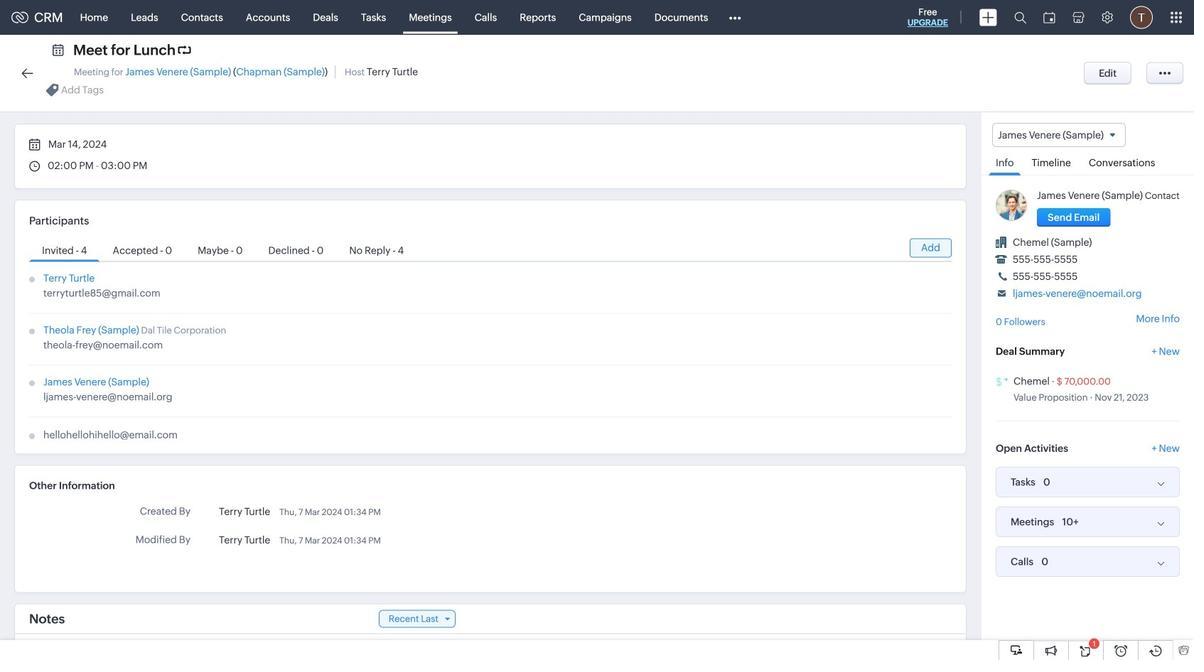 Task type: vqa. For each thing, say whether or not it's contained in the screenshot.
View
no



Task type: describe. For each thing, give the bounding box(es) containing it.
create menu image
[[980, 9, 997, 26]]

Other Modules field
[[720, 6, 750, 29]]

create menu element
[[971, 0, 1006, 34]]

profile element
[[1122, 0, 1162, 34]]



Task type: locate. For each thing, give the bounding box(es) containing it.
calendar image
[[1044, 12, 1056, 23]]

search image
[[1014, 11, 1026, 23]]

profile image
[[1130, 6, 1153, 29]]

search element
[[1006, 0, 1035, 35]]

None button
[[1084, 62, 1132, 85], [1037, 208, 1111, 227], [1084, 62, 1132, 85], [1037, 208, 1111, 227]]

logo image
[[11, 12, 28, 23]]

None field
[[992, 123, 1126, 147]]



